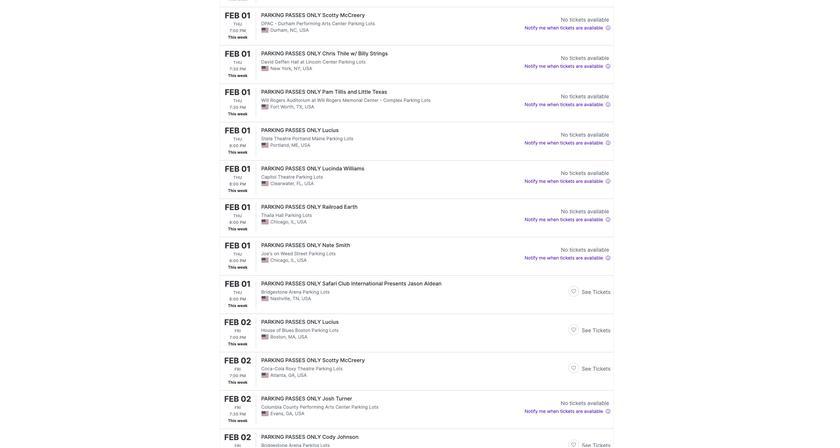 Task type: describe. For each thing, give the bounding box(es) containing it.
new
[[270, 66, 280, 71]]

columbia
[[261, 405, 282, 411]]

williams
[[344, 166, 364, 172]]

no for parking passes only chris thile w/ billy strings
[[561, 55, 568, 61]]

parking down turner
[[352, 405, 368, 411]]

no for parking passes only railroad earth
[[561, 209, 568, 215]]

pm for columbia
[[240, 413, 246, 417]]

02 for parking passes only scotty mccreery
[[241, 357, 251, 366]]

week for dpac - durham performing arts center parking lots
[[237, 35, 248, 40]]

passes for house
[[285, 319, 305, 326]]

when for parking passes only josh turner
[[547, 409, 559, 415]]

parking passes only cody johnson
[[261, 435, 359, 441]]

ma,
[[288, 335, 297, 340]]

us national flag image for coca-cola roxy theatre parking lots
[[261, 373, 268, 379]]

feb 01 thu 8:00 pm this week for parking passes only safari club international presents jason aldean
[[225, 280, 251, 309]]

aldean
[[424, 281, 442, 287]]

boston, ma, usa
[[270, 335, 307, 340]]

passes for dpac
[[285, 12, 305, 18]]

0 vertical spatial arts
[[322, 21, 331, 26]]

week for will rogers auditorium at will rogers memorial center - complex parking lots
[[237, 112, 248, 117]]

thu for parking passes only scotty mccreery
[[233, 22, 242, 27]]

parking for capitol
[[261, 166, 284, 172]]

only for columbia county performing arts center parking lots
[[307, 396, 321, 403]]

feb for columbia county performing arts center parking lots
[[224, 395, 239, 405]]

parking for house
[[261, 319, 284, 326]]

notify for parking passes only pam tillis and little texas
[[525, 102, 538, 107]]

see for mccreery
[[582, 366, 591, 373]]

dpac - durham performing arts center parking lots
[[261, 21, 375, 26]]

only for bridgestone arena parking lots
[[307, 281, 321, 287]]

us national flag image for parking passes only nate smith
[[261, 258, 268, 263]]

johnson
[[337, 435, 359, 441]]

no tickets available for earth
[[561, 209, 609, 215]]

thu for parking passes only lucius
[[233, 137, 242, 142]]

only for state theatre portland maine parking lots
[[307, 127, 321, 134]]

feb 02
[[224, 434, 251, 443]]

4 notify me when tickets are available button from the top
[[525, 139, 611, 147]]

of
[[276, 328, 281, 334]]

durham, nc, usa
[[270, 27, 309, 33]]

notify me when tickets are available button for mccreery
[[525, 24, 611, 32]]

feb 02 fri 7:00 pm this week for parking passes only scotty mccreery
[[224, 357, 251, 386]]

2 see from the top
[[582, 328, 591, 334]]

ny,
[[294, 66, 302, 71]]

lucius for feb 01
[[322, 127, 339, 134]]

see for club
[[582, 289, 591, 296]]

atlanta, ga, usa
[[270, 373, 307, 379]]

thalia
[[261, 213, 274, 218]]

new york, ny, usa
[[270, 66, 312, 71]]

david geffen hall at lincoln center parking lots
[[261, 59, 366, 65]]

chicago, for parking passes only railroad earth
[[270, 219, 290, 225]]

earth
[[344, 204, 358, 211]]

evans, ga, usa
[[270, 412, 304, 417]]

center down "little"
[[364, 98, 379, 103]]

fl,
[[297, 181, 303, 187]]

memorial
[[343, 98, 363, 103]]

passes for columbia
[[285, 396, 305, 403]]

notify me when tickets are available for parking passes only pam tillis and little texas
[[525, 102, 603, 107]]

portland,
[[270, 143, 290, 148]]

usa for thalia
[[297, 219, 307, 225]]

notify me when tickets are available button for williams
[[525, 177, 611, 185]]

passes for joe's
[[285, 242, 305, 249]]

01 for parking passes only railroad earth
[[241, 203, 251, 212]]

thu for parking passes only chris thile w/ billy strings
[[233, 60, 242, 65]]

notify me when tickets are available button for tillis
[[525, 101, 611, 108]]

parking down parking passes only nate smith
[[309, 251, 325, 257]]

cola
[[275, 367, 284, 372]]

week for capitol theatre parking lots
[[237, 189, 248, 193]]

7:00 for dpac - durham performing arts center parking lots
[[230, 28, 238, 33]]

passes for will
[[285, 89, 305, 95]]

7:00 for house of blues boston parking lots
[[230, 336, 238, 341]]

us national flag image for thalia hall parking lots
[[261, 220, 268, 225]]

w/
[[351, 50, 357, 57]]

boston
[[295, 328, 311, 334]]

atlanta,
[[270, 373, 287, 379]]

fri for parking passes only josh turner
[[235, 406, 241, 411]]

this for joe's
[[228, 265, 236, 270]]

arena
[[289, 290, 302, 295]]

capitol
[[261, 174, 277, 180]]

street
[[294, 251, 308, 257]]

12 passes from the top
[[285, 435, 305, 441]]

parking passes only nate smith
[[261, 242, 350, 249]]

1 rogers from the left
[[270, 98, 285, 103]]

coca-
[[261, 367, 275, 372]]

chris
[[322, 50, 336, 57]]

feb 01 thu 8:00 pm this week for parking passes only lucius
[[225, 126, 251, 155]]

notify me when tickets are available for parking passes only lucinda williams
[[525, 179, 603, 184]]

2 will from the left
[[317, 98, 325, 103]]

clearwater,
[[270, 181, 295, 187]]

strings
[[370, 50, 388, 57]]

tooltip image for williams
[[605, 179, 611, 184]]

complex
[[383, 98, 402, 103]]

and
[[348, 89, 357, 95]]

no tickets available for smith
[[561, 247, 609, 254]]

12 parking from the top
[[261, 435, 284, 441]]

1 will from the left
[[261, 98, 269, 103]]

lincoln
[[306, 59, 321, 65]]

tooltip image
[[605, 410, 611, 415]]

when for parking passes only lucinda williams
[[547, 179, 559, 184]]

on
[[274, 251, 279, 257]]

auditorium
[[287, 98, 310, 103]]

clearwater, fl, usa
[[270, 181, 314, 187]]

center up thile
[[332, 21, 347, 26]]

pm for bridgestone
[[240, 297, 246, 302]]

notify for parking passes only chris thile w/ billy strings
[[525, 63, 538, 69]]

notify for parking passes only lucinda williams
[[525, 179, 538, 184]]

billy
[[358, 50, 369, 57]]

tillis
[[335, 89, 346, 95]]

house
[[261, 328, 275, 334]]

parking right "arena" at the left
[[303, 290, 319, 295]]

will rogers auditorium at will rogers memorial center - complex parking lots
[[261, 98, 431, 103]]

little
[[358, 89, 371, 95]]

parking passes only railroad earth
[[261, 204, 358, 211]]

2 see tickets from the top
[[582, 328, 611, 334]]

bridgestone
[[261, 290, 288, 295]]

house of blues boston parking lots
[[261, 328, 339, 334]]

jason
[[408, 281, 423, 287]]

tn,
[[293, 296, 300, 302]]

tooltip image for mccreery
[[605, 25, 611, 31]]

parking passes only chris thile w/ billy strings
[[261, 50, 388, 57]]

passes for david
[[285, 50, 305, 57]]

usa for bridgestone
[[302, 296, 311, 302]]

nate
[[322, 242, 334, 249]]

feb 01 thu 7:00 pm this week
[[225, 11, 251, 40]]

thu for parking passes only railroad earth
[[233, 214, 242, 219]]

parking passes only scotty mccreery for feb 01
[[261, 12, 365, 18]]

feb for bridgestone arena parking lots
[[225, 280, 240, 289]]

2 rogers from the left
[[326, 98, 341, 103]]

pm for coca-
[[240, 374, 246, 379]]

pm for state
[[240, 144, 246, 148]]

chicago, for parking passes only nate smith
[[270, 258, 290, 263]]

pam
[[322, 89, 333, 95]]

only for david geffen hall at lincoln center parking lots
[[307, 50, 321, 57]]

parking passes only lucinda williams
[[261, 166, 364, 172]]

no for parking passes only pam tillis and little texas
[[561, 93, 568, 100]]

notify me when tickets are available button for thile
[[525, 62, 611, 70]]

durham,
[[270, 27, 289, 33]]

tickets for mccreery
[[593, 366, 611, 373]]

week for bridgestone arena parking lots
[[237, 304, 248, 309]]

blues
[[282, 328, 294, 334]]

joe's
[[261, 251, 273, 257]]

this for capitol
[[228, 189, 236, 193]]

tickets for club
[[593, 289, 611, 296]]

01 for parking passes only safari club international presents jason aldean
[[241, 280, 251, 289]]

ga, for parking passes only scotty mccreery
[[288, 373, 296, 379]]

columbia county performing arts center parking lots
[[261, 405, 379, 411]]

4 tooltip image from the top
[[605, 141, 611, 146]]

when for parking passes only scotty mccreery
[[547, 25, 559, 31]]

notify me when tickets are available for parking passes only nate smith
[[525, 256, 603, 261]]

presents
[[384, 281, 406, 287]]

parking passes only josh turner
[[261, 396, 352, 403]]

8:00 for parking passes only nate smith
[[229, 259, 239, 264]]

portland
[[292, 136, 311, 142]]

notify me when tickets are available for parking passes only railroad earth
[[525, 217, 603, 223]]

0 vertical spatial -
[[275, 21, 277, 26]]

tx,
[[296, 104, 304, 110]]

me for parking passes only scotty mccreery
[[539, 25, 546, 31]]

smith
[[336, 242, 350, 249]]

01 for parking passes only chris thile w/ billy strings
[[241, 49, 251, 59]]

ga, for parking passes only josh turner
[[286, 412, 294, 417]]

only for will rogers auditorium at will rogers memorial center - complex parking lots
[[307, 89, 321, 95]]

me for parking passes only pam tillis and little texas
[[539, 102, 546, 107]]

12 only from the top
[[307, 435, 321, 441]]

club
[[338, 281, 350, 287]]

safari
[[322, 281, 337, 287]]

thu for parking passes only safari club international presents jason aldean
[[233, 291, 242, 296]]

tooltip image for thile
[[605, 64, 611, 69]]



Task type: locate. For each thing, give the bounding box(es) containing it.
3 when from the top
[[547, 102, 559, 107]]

see tickets for club
[[582, 289, 611, 296]]

notify for parking passes only scotty mccreery
[[525, 25, 538, 31]]

thalia hall parking lots
[[261, 213, 312, 218]]

4 notify from the top
[[525, 140, 538, 146]]

passes up thalia hall parking lots
[[285, 204, 305, 211]]

thu for parking passes only pam tillis and little texas
[[233, 99, 242, 103]]

david
[[261, 59, 274, 65]]

3 only from the top
[[307, 89, 321, 95]]

2 fri from the top
[[235, 368, 241, 372]]

parking for thalia
[[261, 204, 284, 211]]

us national flag image down the joe's
[[261, 258, 268, 263]]

2 vertical spatial 7:00
[[230, 374, 238, 379]]

no for parking passes only lucius
[[561, 132, 568, 138]]

1 vertical spatial us national flag image
[[261, 104, 268, 110]]

0 vertical spatial performing
[[296, 21, 320, 26]]

0 horizontal spatial will
[[261, 98, 269, 103]]

notify me when tickets are available
[[525, 25, 603, 31], [525, 63, 603, 69], [525, 102, 603, 107], [525, 140, 603, 146], [525, 179, 603, 184], [525, 217, 603, 223], [525, 256, 603, 261], [525, 409, 603, 415]]

pm for capitol
[[240, 182, 246, 187]]

1 vertical spatial fri
[[235, 368, 241, 372]]

0 vertical spatial 7:30
[[230, 67, 238, 72]]

il,
[[291, 219, 296, 225], [291, 258, 296, 263]]

7 me from the top
[[539, 256, 546, 261]]

state theatre portland maine parking lots
[[261, 136, 353, 142]]

when for parking passes only pam tillis and little texas
[[547, 102, 559, 107]]

2 are from the top
[[576, 63, 583, 69]]

pm inside feb 02 fri 7:30 pm this week
[[240, 413, 246, 417]]

only up lincoln
[[307, 50, 321, 57]]

2 vertical spatial tickets
[[593, 366, 611, 373]]

8 are from the top
[[576, 409, 583, 415]]

2 vertical spatial fri
[[235, 406, 241, 411]]

parking up david
[[261, 50, 284, 57]]

only left railroad
[[307, 204, 321, 211]]

parking for will
[[261, 89, 284, 95]]

feb for dpac - durham performing arts center parking lots
[[225, 11, 240, 20]]

1 vertical spatial see
[[582, 328, 591, 334]]

8 only from the top
[[307, 281, 321, 287]]

2 7:30 from the top
[[230, 105, 238, 110]]

week for state theatre portland maine parking lots
[[237, 150, 248, 155]]

cody
[[322, 435, 336, 441]]

arts up parking passes only chris thile w/ billy strings
[[322, 21, 331, 26]]

3 notify from the top
[[525, 102, 538, 107]]

1 vertical spatial parking passes only scotty mccreery
[[261, 358, 365, 364]]

at
[[300, 59, 305, 65], [312, 98, 316, 103]]

1 vertical spatial hall
[[276, 213, 284, 218]]

2 feb 02 fri 7:00 pm this week from the top
[[224, 357, 251, 386]]

this inside feb 01 thu 7:00 pm this week
[[228, 35, 236, 40]]

passes
[[285, 12, 305, 18], [285, 50, 305, 57], [285, 89, 305, 95], [285, 127, 305, 134], [285, 166, 305, 172], [285, 204, 305, 211], [285, 242, 305, 249], [285, 281, 305, 287], [285, 319, 305, 326], [285, 358, 305, 364], [285, 396, 305, 403], [285, 435, 305, 441]]

usa down parking passes only railroad earth
[[297, 219, 307, 225]]

parking up state
[[261, 127, 284, 134]]

5 no from the top
[[561, 170, 568, 177]]

tooltip image for earth
[[605, 217, 611, 223]]

geffen
[[275, 59, 290, 65]]

rogers down pam
[[326, 98, 341, 103]]

1 vertical spatial arts
[[325, 405, 334, 411]]

11 passes from the top
[[285, 396, 305, 403]]

parking up "coca-"
[[261, 358, 284, 364]]

thu
[[233, 22, 242, 27], [233, 60, 242, 65], [233, 99, 242, 103], [233, 137, 242, 142], [233, 175, 242, 180], [233, 214, 242, 219], [233, 252, 242, 257], [233, 291, 242, 296]]

0 vertical spatial scotty
[[322, 12, 339, 18]]

scotty
[[322, 12, 339, 18], [322, 358, 339, 364]]

nashville,
[[270, 296, 291, 302]]

dpac
[[261, 21, 273, 26]]

3 thu from the top
[[233, 99, 242, 103]]

3 week from the top
[[237, 112, 248, 117]]

1 vertical spatial feb 01 thu 7:30 pm this week
[[225, 88, 251, 117]]

week inside feb 01 thu 7:00 pm this week
[[237, 35, 248, 40]]

chicago, il, usa down thalia hall parking lots
[[270, 219, 307, 225]]

10 week from the top
[[237, 381, 248, 386]]

4 passes from the top
[[285, 127, 305, 134]]

this
[[228, 35, 236, 40], [228, 73, 236, 78], [228, 112, 236, 117], [228, 150, 236, 155], [228, 189, 236, 193], [228, 227, 236, 232], [228, 265, 236, 270], [228, 304, 236, 309], [228, 342, 236, 347], [228, 381, 236, 386], [228, 419, 236, 424]]

8:00
[[229, 144, 239, 148], [229, 182, 239, 187], [229, 220, 239, 225], [229, 259, 239, 264], [229, 297, 239, 302]]

01 for parking passes only lucius
[[241, 126, 251, 136]]

chicago, down thalia hall parking lots
[[270, 219, 290, 225]]

rogers up the fort
[[270, 98, 285, 103]]

feb 02 fri 7:00 pm this week for parking passes only lucius
[[224, 318, 251, 347]]

1 horizontal spatial rogers
[[326, 98, 341, 103]]

1 vertical spatial chicago,
[[270, 258, 290, 263]]

1 vertical spatial mccreery
[[340, 358, 365, 364]]

3 fri from the top
[[235, 406, 241, 411]]

us national flag image down capitol
[[261, 181, 268, 187]]

us national flag image for bridgestone arena parking lots
[[261, 297, 268, 302]]

3 see tickets from the top
[[582, 366, 611, 373]]

passes for bridgestone
[[285, 281, 305, 287]]

this inside feb 02 fri 7:30 pm this week
[[228, 419, 236, 424]]

usa for coca-
[[297, 373, 307, 379]]

0 horizontal spatial rogers
[[270, 98, 285, 103]]

roxy
[[286, 367, 296, 372]]

1 feb 01 thu 7:30 pm this week from the top
[[225, 49, 251, 78]]

this for house
[[228, 342, 236, 347]]

7 notify me when tickets are available button from the top
[[525, 254, 611, 262]]

1 horizontal spatial at
[[312, 98, 316, 103]]

feb 02 fri 7:00 pm this week left "coca-"
[[224, 357, 251, 386]]

parking up josh
[[316, 367, 332, 372]]

2 vertical spatial us national flag image
[[261, 258, 268, 263]]

nashville, tn, usa
[[270, 296, 311, 302]]

county
[[283, 405, 299, 411]]

parking up thalia
[[261, 204, 284, 211]]

7 parking from the top
[[261, 242, 284, 249]]

7 no tickets available from the top
[[561, 247, 609, 254]]

02 inside feb 02 fri 7:30 pm this week
[[241, 395, 251, 405]]

chicago, il, usa for parking passes only railroad earth
[[270, 219, 307, 225]]

3 me from the top
[[539, 102, 546, 107]]

scotty up dpac - durham performing arts center parking lots
[[322, 12, 339, 18]]

center
[[332, 21, 347, 26], [323, 59, 337, 65], [364, 98, 379, 103], [336, 405, 350, 411]]

7 01 from the top
[[241, 241, 251, 251]]

2 01 from the top
[[241, 49, 251, 59]]

0 vertical spatial chicago, il, usa
[[270, 219, 307, 225]]

2 only from the top
[[307, 50, 321, 57]]

0 vertical spatial feb 02 fri 7:00 pm this week
[[224, 318, 251, 347]]

0 vertical spatial fri
[[235, 329, 241, 334]]

tooltip image
[[605, 25, 611, 31], [605, 64, 611, 69], [605, 102, 611, 107], [605, 141, 611, 146], [605, 179, 611, 184], [605, 217, 611, 223], [605, 256, 611, 261]]

2 vertical spatial theatre
[[298, 367, 315, 372]]

at up ny,
[[300, 59, 305, 65]]

fri inside feb 02 fri 7:30 pm this week
[[235, 406, 241, 411]]

1 feb 01 thu 8:00 pm this week from the top
[[225, 126, 251, 155]]

8 passes from the top
[[285, 281, 305, 287]]

ga, down the roxy
[[288, 373, 296, 379]]

parking up the fort
[[261, 89, 284, 95]]

no for parking passes only scotty mccreery
[[561, 16, 568, 23]]

me,
[[292, 143, 300, 148]]

notify me when tickets are available for parking passes only josh turner
[[525, 409, 603, 415]]

feb
[[225, 11, 240, 20], [225, 49, 240, 59], [225, 88, 240, 97], [225, 126, 240, 136], [225, 165, 240, 174], [225, 203, 240, 212], [225, 241, 240, 251], [225, 280, 240, 289], [224, 318, 239, 328], [224, 357, 239, 366], [224, 395, 239, 405], [224, 434, 239, 443]]

0 vertical spatial feb 01 thu 7:30 pm this week
[[225, 49, 251, 78]]

me for parking passes only nate smith
[[539, 256, 546, 261]]

7:30 for parking passes only pam tillis and little texas
[[230, 105, 238, 110]]

at for pam
[[312, 98, 316, 103]]

thu inside feb 01 thu 7:00 pm this week
[[233, 22, 242, 27]]

4 us national flag image from the top
[[261, 220, 268, 225]]

feb 01 thu 8:00 pm this week for parking passes only railroad earth
[[225, 203, 251, 232]]

1 vertical spatial at
[[312, 98, 316, 103]]

feb for house of blues boston parking lots
[[224, 318, 239, 328]]

2 vertical spatial see
[[582, 366, 591, 373]]

passes up ny,
[[285, 50, 305, 57]]

lucius up house of blues boston parking lots
[[322, 319, 339, 326]]

lucius up maine
[[322, 127, 339, 134]]

mccreery
[[340, 12, 365, 18], [340, 358, 365, 364]]

us national flag image down 'house'
[[261, 335, 268, 340]]

pm for joe's
[[240, 259, 246, 264]]

0 vertical spatial parking passes only lucius
[[261, 127, 339, 134]]

1 vertical spatial see tickets
[[582, 328, 611, 334]]

no tickets available for mccreery
[[561, 16, 609, 23]]

notify me when tickets are available for parking passes only chris thile w/ billy strings
[[525, 63, 603, 69]]

2 when from the top
[[547, 63, 559, 69]]

3 7:30 from the top
[[230, 413, 238, 417]]

are for earth
[[576, 217, 583, 223]]

available
[[588, 16, 609, 23], [584, 25, 603, 31], [588, 55, 609, 61], [584, 63, 603, 69], [588, 93, 609, 100], [584, 102, 603, 107], [588, 132, 609, 138], [584, 140, 603, 146], [588, 170, 609, 177], [584, 179, 603, 184], [588, 209, 609, 215], [584, 217, 603, 223], [588, 247, 609, 254], [584, 256, 603, 261], [588, 401, 609, 407], [584, 409, 603, 415]]

notify me when tickets are available button for turner
[[525, 408, 611, 416]]

usa down coca-cola roxy theatre parking lots
[[297, 373, 307, 379]]

feb 01 thu 7:30 pm this week for parking passes only pam tillis and little texas
[[225, 88, 251, 117]]

pm for thalia
[[240, 220, 246, 225]]

parking for columbia
[[261, 396, 284, 403]]

evans,
[[270, 412, 285, 417]]

6 parking from the top
[[261, 204, 284, 211]]

chicago, down 'on'
[[270, 258, 290, 263]]

performing down parking passes only josh turner
[[300, 405, 324, 411]]

usa for capitol
[[304, 181, 314, 187]]

international
[[351, 281, 383, 287]]

parking up 'house'
[[261, 319, 284, 326]]

8 notify me when tickets are available button from the top
[[525, 408, 611, 416]]

boston,
[[270, 335, 287, 340]]

3 tickets from the top
[[593, 366, 611, 373]]

7 tooltip image from the top
[[605, 256, 611, 261]]

pm
[[240, 28, 246, 33], [240, 67, 246, 72], [240, 105, 246, 110], [240, 144, 246, 148], [240, 182, 246, 187], [240, 220, 246, 225], [240, 259, 246, 264], [240, 297, 246, 302], [240, 336, 246, 341], [240, 374, 246, 379], [240, 413, 246, 417]]

0 vertical spatial at
[[300, 59, 305, 65]]

8:00 for parking passes only lucinda williams
[[229, 182, 239, 187]]

passes down evans, ga, usa
[[285, 435, 305, 441]]

this for david
[[228, 73, 236, 78]]

notify me when tickets are available button for earth
[[525, 216, 611, 224]]

1 horizontal spatial -
[[380, 98, 382, 103]]

york,
[[282, 66, 293, 71]]

4 this from the top
[[228, 150, 236, 155]]

1 horizontal spatial will
[[317, 98, 325, 103]]

0 vertical spatial see
[[582, 289, 591, 296]]

when
[[547, 25, 559, 31], [547, 63, 559, 69], [547, 102, 559, 107], [547, 140, 559, 146], [547, 179, 559, 184], [547, 217, 559, 223], [547, 256, 559, 261], [547, 409, 559, 415]]

feb 02 fri 7:00 pm this week left 'house'
[[224, 318, 251, 347]]

thile
[[337, 50, 349, 57]]

1 vertical spatial il,
[[291, 258, 296, 263]]

fri for parking passes only lucius
[[235, 329, 241, 334]]

us national flag image left the fort
[[261, 104, 268, 110]]

01
[[241, 11, 251, 20], [241, 49, 251, 59], [241, 88, 251, 97], [241, 126, 251, 136], [241, 165, 251, 174], [241, 203, 251, 212], [241, 241, 251, 251], [241, 280, 251, 289]]

2 parking passes only lucius from the top
[[261, 319, 339, 326]]

7 notify from the top
[[525, 256, 538, 261]]

center down chris
[[323, 59, 337, 65]]

1 tickets from the top
[[593, 289, 611, 296]]

notify
[[525, 25, 538, 31], [525, 63, 538, 69], [525, 102, 538, 107], [525, 140, 538, 146], [525, 179, 538, 184], [525, 217, 538, 223], [525, 256, 538, 261], [525, 409, 538, 415]]

no tickets available for turner
[[561, 401, 609, 407]]

us national flag image down columbia
[[261, 412, 268, 417]]

scotty up coca-cola roxy theatre parking lots
[[322, 358, 339, 364]]

2 vertical spatial see tickets
[[582, 366, 611, 373]]

02 for parking passes only lucius
[[241, 318, 251, 328]]

- down texas
[[380, 98, 382, 103]]

are for smith
[[576, 256, 583, 261]]

1 when from the top
[[547, 25, 559, 31]]

feb for capitol theatre parking lots
[[225, 165, 240, 174]]

parking
[[348, 21, 364, 26], [339, 59, 355, 65], [404, 98, 420, 103], [326, 136, 343, 142], [296, 174, 312, 180], [285, 213, 301, 218], [309, 251, 325, 257], [303, 290, 319, 295], [312, 328, 328, 334], [316, 367, 332, 372], [352, 405, 368, 411]]

8 us national flag image from the top
[[261, 412, 268, 417]]

passes up auditorium
[[285, 89, 305, 95]]

0 vertical spatial hall
[[291, 59, 299, 65]]

7:30
[[230, 67, 238, 72], [230, 105, 238, 110], [230, 413, 238, 417]]

week inside feb 02 fri 7:30 pm this week
[[237, 419, 248, 424]]

1 vertical spatial ga,
[[286, 412, 294, 417]]

us national flag image down dpac on the top left of the page
[[261, 28, 268, 33]]

only
[[307, 12, 321, 18], [307, 50, 321, 57], [307, 89, 321, 95], [307, 127, 321, 134], [307, 166, 321, 172], [307, 204, 321, 211], [307, 242, 321, 249], [307, 281, 321, 287], [307, 319, 321, 326], [307, 358, 321, 364], [307, 396, 321, 403], [307, 435, 321, 441]]

fort worth, tx, usa
[[270, 104, 314, 110]]

2 passes from the top
[[285, 50, 305, 57]]

4 when from the top
[[547, 140, 559, 146]]

1 vertical spatial scotty
[[322, 358, 339, 364]]

usa for house
[[298, 335, 307, 340]]

tooltip image for smith
[[605, 256, 611, 261]]

3 tooltip image from the top
[[605, 102, 611, 107]]

1 us national flag image from the top
[[261, 28, 268, 33]]

0 vertical spatial 7:00
[[230, 28, 238, 33]]

feb for joe's on weed street parking lots
[[225, 241, 240, 251]]

are
[[576, 25, 583, 31], [576, 63, 583, 69], [576, 102, 583, 107], [576, 140, 583, 146], [576, 179, 583, 184], [576, 217, 583, 223], [576, 256, 583, 261], [576, 409, 583, 415]]

fri left "coca-"
[[235, 368, 241, 372]]

notify me when tickets are available button for smith
[[525, 254, 611, 262]]

5 8:00 from the top
[[229, 297, 239, 302]]

ga, down county
[[286, 412, 294, 417]]

parking passes only scotty mccreery up coca-cola roxy theatre parking lots
[[261, 358, 365, 364]]

joe's on weed street parking lots
[[261, 251, 336, 257]]

1 vertical spatial theatre
[[278, 174, 295, 180]]

usa right nc,
[[299, 27, 309, 33]]

1 vertical spatial 7:00
[[230, 336, 238, 341]]

are for turner
[[576, 409, 583, 415]]

7:00 inside feb 01 thu 7:00 pm this week
[[230, 28, 238, 33]]

performing up nc,
[[296, 21, 320, 26]]

6 notify from the top
[[525, 217, 538, 223]]

8:00 for parking passes only railroad earth
[[229, 220, 239, 225]]

feb 02 fri 7:30 pm this week
[[224, 395, 251, 424]]

6 notify me when tickets are available button from the top
[[525, 216, 611, 224]]

7:00 for coca-cola roxy theatre parking lots
[[230, 374, 238, 379]]

only up boston at the bottom left of page
[[307, 319, 321, 326]]

state
[[261, 136, 273, 142]]

1 passes from the top
[[285, 12, 305, 18]]

week for thalia hall parking lots
[[237, 227, 248, 232]]

only up maine
[[307, 127, 321, 134]]

1 vertical spatial parking passes only lucius
[[261, 319, 339, 326]]

at down parking passes only pam tillis and little texas
[[312, 98, 316, 103]]

5 are from the top
[[576, 179, 583, 184]]

usa right tx,
[[305, 104, 314, 110]]

center down turner
[[336, 405, 350, 411]]

feb for thalia hall parking lots
[[225, 203, 240, 212]]

feb 01 thu 8:00 pm this week for parking passes only lucinda williams
[[225, 165, 251, 193]]

passes up joe's on weed street parking lots
[[285, 242, 305, 249]]

lucinda
[[322, 166, 342, 172]]

0 vertical spatial il,
[[291, 219, 296, 225]]

scotty for feb 01
[[322, 12, 339, 18]]

parking down evans,
[[261, 435, 284, 441]]

5 thu from the top
[[233, 175, 242, 180]]

1 parking passes only lucius from the top
[[261, 127, 339, 134]]

when for parking passes only nate smith
[[547, 256, 559, 261]]

feb inside feb 01 thu 7:00 pm this week
[[225, 11, 240, 20]]

notify for parking passes only railroad earth
[[525, 217, 538, 223]]

fort
[[270, 104, 279, 110]]

0 vertical spatial lucius
[[322, 127, 339, 134]]

10 parking from the top
[[261, 358, 284, 364]]

1 see from the top
[[582, 289, 591, 296]]

theatre right the roxy
[[298, 367, 315, 372]]

1 tooltip image from the top
[[605, 25, 611, 31]]

2 vertical spatial 7:30
[[230, 413, 238, 417]]

usa down county
[[295, 412, 304, 417]]

parking right boston at the bottom left of page
[[312, 328, 328, 334]]

feb for will rogers auditorium at will rogers memorial center - complex parking lots
[[225, 88, 240, 97]]

il, down thalia hall parking lots
[[291, 219, 296, 225]]

- up durham,
[[275, 21, 277, 26]]

passes up house of blues boston parking lots
[[285, 319, 305, 326]]

1 horizontal spatial hall
[[291, 59, 299, 65]]

parking right maine
[[326, 136, 343, 142]]

4 feb 01 thu 8:00 pm this week from the top
[[225, 241, 251, 270]]

passes up the roxy
[[285, 358, 305, 364]]

11 week from the top
[[237, 419, 248, 424]]

hall
[[291, 59, 299, 65], [276, 213, 284, 218]]

only for dpac - durham performing arts center parking lots
[[307, 12, 321, 18]]

1 vertical spatial 7:30
[[230, 105, 238, 110]]

usa down state theatre portland maine parking lots
[[301, 143, 310, 148]]

4 no tickets available from the top
[[561, 132, 609, 138]]

il, down joe's on weed street parking lots
[[291, 258, 296, 263]]

see tickets
[[582, 289, 611, 296], [582, 328, 611, 334], [582, 366, 611, 373]]

see
[[582, 289, 591, 296], [582, 328, 591, 334], [582, 366, 591, 373]]

parking down parking passes only railroad earth
[[285, 213, 301, 218]]

usa right fl,
[[304, 181, 314, 187]]

fri
[[235, 329, 241, 334], [235, 368, 241, 372], [235, 406, 241, 411]]

at for chris
[[300, 59, 305, 65]]

me for parking passes only railroad earth
[[539, 217, 546, 223]]

parking down thile
[[339, 59, 355, 65]]

parking passes only lucius up portland
[[261, 127, 339, 134]]

1 8:00 from the top
[[229, 144, 239, 148]]

fri left 'house'
[[235, 329, 241, 334]]

0 horizontal spatial hall
[[276, 213, 284, 218]]

coca-cola roxy theatre parking lots
[[261, 367, 343, 372]]

parking up capitol
[[261, 166, 284, 172]]

arts down josh
[[325, 405, 334, 411]]

0 vertical spatial chicago,
[[270, 219, 290, 225]]

01 for parking passes only scotty mccreery
[[241, 11, 251, 20]]

7 when from the top
[[547, 256, 559, 261]]

josh
[[322, 396, 334, 403]]

only up coca-cola roxy theatre parking lots
[[307, 358, 321, 364]]

0 vertical spatial us national flag image
[[261, 66, 268, 71]]

durham
[[278, 21, 295, 26]]

pm inside feb 01 thu 7:00 pm this week
[[240, 28, 246, 33]]

maine
[[312, 136, 325, 142]]

2 week from the top
[[237, 73, 248, 78]]

4 8:00 from the top
[[229, 259, 239, 264]]

me
[[539, 25, 546, 31], [539, 63, 546, 69], [539, 102, 546, 107], [539, 140, 546, 146], [539, 179, 546, 184], [539, 217, 546, 223], [539, 256, 546, 261], [539, 409, 546, 415]]

turner
[[336, 396, 352, 403]]

10 passes from the top
[[285, 358, 305, 364]]

1 me from the top
[[539, 25, 546, 31]]

1 vertical spatial -
[[380, 98, 382, 103]]

-
[[275, 21, 277, 26], [380, 98, 382, 103]]

2 notify me when tickets are available from the top
[[525, 63, 603, 69]]

7 notify me when tickets are available from the top
[[525, 256, 603, 261]]

0 vertical spatial see tickets
[[582, 289, 611, 296]]

usa for joe's
[[297, 258, 307, 263]]

worth,
[[281, 104, 295, 110]]

0 vertical spatial tickets
[[593, 289, 611, 296]]

0 horizontal spatial at
[[300, 59, 305, 65]]

usa
[[299, 27, 309, 33], [303, 66, 312, 71], [305, 104, 314, 110], [301, 143, 310, 148], [304, 181, 314, 187], [297, 219, 307, 225], [297, 258, 307, 263], [302, 296, 311, 302], [298, 335, 307, 340], [297, 373, 307, 379], [295, 412, 304, 417]]

us national flag image for columbia county performing arts center parking lots
[[261, 412, 268, 417]]

parking passes only scotty mccreery up dpac - durham performing arts center parking lots
[[261, 12, 365, 18]]

01 inside feb 01 thu 7:00 pm this week
[[241, 11, 251, 20]]

lucius
[[322, 127, 339, 134], [322, 319, 339, 326]]

parking passes only lucius for feb 02
[[261, 319, 339, 326]]

1 vertical spatial lucius
[[322, 319, 339, 326]]

0 vertical spatial parking passes only scotty mccreery
[[261, 12, 365, 18]]

parking passes only pam tillis and little texas
[[261, 89, 387, 95]]

3 8:00 from the top
[[229, 220, 239, 225]]

1 vertical spatial feb 02 fri 7:00 pm this week
[[224, 357, 251, 386]]

1 notify from the top
[[525, 25, 538, 31]]

fri for parking passes only scotty mccreery
[[235, 368, 241, 372]]

week for coca-cola roxy theatre parking lots
[[237, 381, 248, 386]]

1 vertical spatial tickets
[[593, 328, 611, 334]]

parking up columbia
[[261, 396, 284, 403]]

1 vertical spatial chicago, il, usa
[[270, 258, 307, 263]]

0 vertical spatial ga,
[[288, 373, 296, 379]]

theatre
[[274, 136, 291, 142], [278, 174, 295, 180], [298, 367, 315, 372]]

4 are from the top
[[576, 140, 583, 146]]

parking up dpac on the top left of the page
[[261, 12, 284, 18]]

railroad
[[322, 204, 343, 211]]

feb 01 thu 7:30 pm this week
[[225, 49, 251, 78], [225, 88, 251, 117]]

us national flag image
[[261, 66, 268, 71], [261, 104, 268, 110], [261, 258, 268, 263]]

texas
[[372, 89, 387, 95]]

passes up capitol theatre parking lots
[[285, 166, 305, 172]]

feb for state theatre portland maine parking lots
[[225, 126, 240, 136]]

1 vertical spatial performing
[[300, 405, 324, 411]]

parking up fl,
[[296, 174, 312, 180]]

4 02 from the top
[[241, 434, 251, 443]]

3 passes from the top
[[285, 89, 305, 95]]

me for parking passes only lucinda williams
[[539, 179, 546, 184]]

theatre up clearwater,
[[278, 174, 295, 180]]

passes up county
[[285, 396, 305, 403]]

7:30 inside feb 02 fri 7:30 pm this week
[[230, 413, 238, 417]]

0 vertical spatial mccreery
[[340, 12, 365, 18]]

chicago, il, usa down weed
[[270, 258, 307, 263]]

1 chicago, from the top
[[270, 219, 290, 225]]

usa down street
[[297, 258, 307, 263]]

us national flag image for parking passes only chris thile w/ billy strings
[[261, 66, 268, 71]]

hall right thalia
[[276, 213, 284, 218]]

weed
[[281, 251, 293, 257]]

mccreery for feb 02
[[340, 358, 365, 364]]

8 parking from the top
[[261, 281, 284, 287]]

when for parking passes only lucius
[[547, 140, 559, 146]]

this for columbia
[[228, 419, 236, 424]]

parking up bridgestone
[[261, 281, 284, 287]]

parking right the complex
[[404, 98, 420, 103]]

only up columbia county performing arts center parking lots
[[307, 396, 321, 403]]

1 this from the top
[[228, 35, 236, 40]]

3 notify me when tickets are available button from the top
[[525, 101, 611, 108]]

2 mccreery from the top
[[340, 358, 365, 364]]

capitol theatre parking lots
[[261, 174, 323, 180]]

02
[[241, 318, 251, 328], [241, 357, 251, 366], [241, 395, 251, 405], [241, 434, 251, 443]]

only left the lucinda
[[307, 166, 321, 172]]

parking passes only lucius up house of blues boston parking lots
[[261, 319, 339, 326]]

2 tickets from the top
[[593, 328, 611, 334]]

us national flag image down "coca-"
[[261, 373, 268, 379]]

usa right the tn,
[[302, 296, 311, 302]]

2 this from the top
[[228, 73, 236, 78]]

2 chicago, from the top
[[270, 258, 290, 263]]

4 no from the top
[[561, 132, 568, 138]]

2 scotty from the top
[[322, 358, 339, 364]]

2 feb 01 thu 8:00 pm this week from the top
[[225, 165, 251, 193]]

passes up portland
[[285, 127, 305, 134]]

lots
[[366, 21, 375, 26], [356, 59, 366, 65], [421, 98, 431, 103], [344, 136, 353, 142], [314, 174, 323, 180], [303, 213, 312, 218], [326, 251, 336, 257], [320, 290, 330, 295], [329, 328, 339, 334], [333, 367, 343, 372], [369, 405, 379, 411]]

parking passes only safari club international presents jason aldean
[[261, 281, 442, 287]]

no tickets available for thile
[[561, 55, 609, 61]]

1 01 from the top
[[241, 11, 251, 20]]

us national flag image
[[261, 28, 268, 33], [261, 143, 268, 148], [261, 181, 268, 187], [261, 220, 268, 225], [261, 297, 268, 302], [261, 335, 268, 340], [261, 373, 268, 379], [261, 412, 268, 417]]

fri up feb 02
[[235, 406, 241, 411]]

10 only from the top
[[307, 358, 321, 364]]

2 8:00 from the top
[[229, 182, 239, 187]]

us national flag image down bridgestone
[[261, 297, 268, 302]]

only left cody
[[307, 435, 321, 441]]

notify for parking passes only josh turner
[[525, 409, 538, 415]]

8 no from the top
[[561, 401, 568, 407]]

parking up 'on'
[[261, 242, 284, 249]]

5 passes from the top
[[285, 166, 305, 172]]

portland, me, usa
[[270, 143, 310, 148]]

5 notify me when tickets are available from the top
[[525, 179, 603, 184]]

feb 01 thu 8:00 pm this week for parking passes only nate smith
[[225, 241, 251, 270]]

this for coca-
[[228, 381, 236, 386]]

usa down david geffen hall at lincoln center parking lots on the top left of the page
[[303, 66, 312, 71]]

5 01 from the top
[[241, 165, 251, 174]]

1 feb 02 fri 7:00 pm this week from the top
[[224, 318, 251, 347]]

us national flag image down thalia
[[261, 220, 268, 225]]

5 parking from the top
[[261, 166, 284, 172]]

week for columbia county performing arts center parking lots
[[237, 419, 248, 424]]

parking passes only lucius
[[261, 127, 339, 134], [261, 319, 339, 326]]

usa down boston at the bottom left of page
[[298, 335, 307, 340]]

thu for parking passes only nate smith
[[233, 252, 242, 257]]

us national flag image down state
[[261, 143, 268, 148]]

parking up w/
[[348, 21, 364, 26]]

1 no from the top
[[561, 16, 568, 23]]

feb inside feb 02 fri 7:30 pm this week
[[224, 395, 239, 405]]

7 only from the top
[[307, 242, 321, 249]]

bridgestone arena parking lots
[[261, 290, 330, 295]]

nc,
[[290, 27, 298, 33]]

0 vertical spatial theatre
[[274, 136, 291, 142]]

5 only from the top
[[307, 166, 321, 172]]

0 horizontal spatial -
[[275, 21, 277, 26]]

ga,
[[288, 373, 296, 379], [286, 412, 294, 417]]

8 notify me when tickets are available from the top
[[525, 409, 603, 415]]



Task type: vqa. For each thing, say whether or not it's contained in the screenshot.
Feb 02 Lucius
yes



